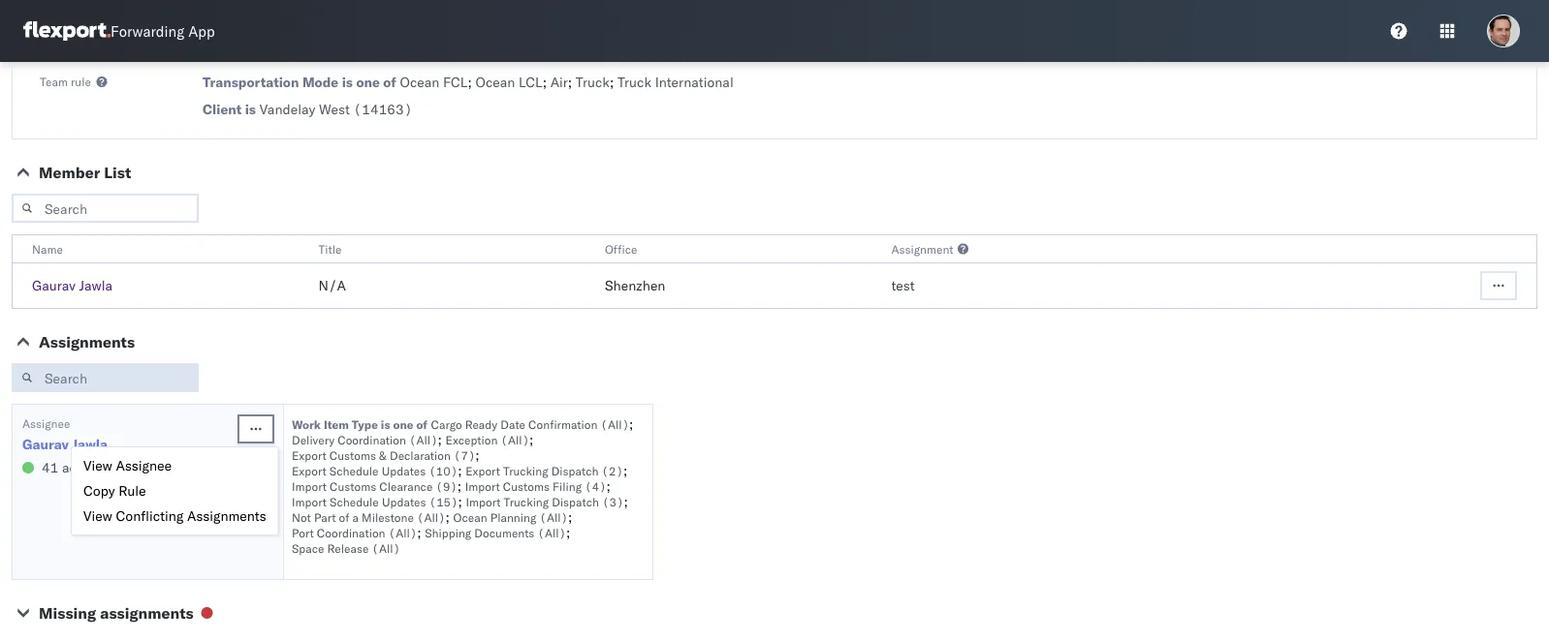 Task type: vqa. For each thing, say whether or not it's contained in the screenshot.
4:00 PM PST, Dec 23, 2022
no



Task type: describe. For each thing, give the bounding box(es) containing it.
cargo ready date confirmation (all) ; delivery coordination (all) ; exception (all) ; export customs & declaration (7) ; export schedule updates (10) ; export trucking dispatch (2) ; import customs clearance (9) ; import customs filing (4) ; import schedule updates (15) ; import trucking dispatch (3) ; not part of a milestone (all) ; ocean planning (all) ; port coordination (all) ; shipping documents (all) ; space release (all)
[[292, 415, 633, 556]]

(9)
[[436, 479, 457, 494]]

delivery
[[292, 433, 334, 447]]

fcl
[[443, 74, 468, 91]]

cargo
[[431, 417, 462, 432]]

0 vertical spatial schedule
[[329, 464, 379, 478]]

0 vertical spatial gaurav
[[32, 277, 76, 294]]

1 vertical spatial dispatch
[[552, 495, 599, 509]]

0 horizontal spatial assignments
[[39, 333, 135, 352]]

item
[[324, 417, 349, 432]]

declaration
[[390, 448, 451, 463]]

air
[[550, 74, 568, 91]]

1 vertical spatial trucking
[[504, 495, 549, 509]]

space
[[292, 541, 324, 556]]

copy
[[83, 483, 115, 500]]

customs left & on the bottom
[[329, 448, 376, 463]]

assignee inside assignee gaurav jawla
[[22, 416, 70, 431]]

(2)
[[602, 464, 623, 478]]

1 horizontal spatial is
[[342, 74, 353, 91]]

client is
[[203, 101, 256, 118]]

missing assignments
[[39, 604, 194, 623]]

rule
[[118, 483, 146, 500]]

west
[[319, 101, 350, 118]]

forwarding
[[111, 22, 184, 40]]

app
[[188, 22, 215, 40]]

rule
[[71, 74, 91, 89]]

1 horizontal spatial of
[[383, 74, 396, 91]]

release
[[327, 541, 369, 556]]

gaurav inside assignee gaurav jawla
[[22, 436, 69, 453]]

part
[[314, 510, 336, 525]]

a
[[352, 510, 359, 525]]

assignee gaurav jawla
[[22, 416, 108, 453]]

documents
[[474, 526, 535, 540]]

(3)
[[602, 495, 624, 509]]

0 vertical spatial trucking
[[503, 464, 548, 478]]

ocean left lcl
[[475, 74, 515, 91]]

assignments inside view assignee copy rule view conflicting assignments
[[187, 508, 266, 525]]

0 vertical spatial coordination
[[338, 433, 406, 447]]

1 updates from the top
[[382, 464, 426, 478]]

assignments
[[100, 604, 194, 623]]

name
[[32, 242, 63, 256]]

vandelay west (14163)
[[259, 101, 412, 118]]

transportation
[[203, 74, 299, 91]]

customs up a
[[330, 479, 376, 494]]

(7)
[[454, 448, 475, 463]]

n/a
[[318, 277, 346, 294]]

type
[[352, 417, 378, 432]]

1 vertical spatial gaurav jawla link
[[22, 435, 108, 455]]

2 vertical spatial is
[[381, 417, 390, 432]]

team
[[40, 74, 68, 89]]

1 horizontal spatial one
[[393, 417, 413, 432]]

member
[[39, 163, 100, 182]]

team rule
[[40, 74, 91, 89]]

Search text field
[[12, 364, 199, 393]]

filing
[[553, 479, 582, 494]]

shipping
[[425, 526, 471, 540]]

1 view from the top
[[83, 458, 112, 475]]

work
[[102, 460, 132, 476]]

list
[[104, 163, 131, 182]]

assignment
[[891, 242, 953, 256]]

0 vertical spatial gaurav jawla link
[[32, 277, 113, 294]]

ocean inside cargo ready date confirmation (all) ; delivery coordination (all) ; exception (all) ; export customs & declaration (7) ; export schedule updates (10) ; export trucking dispatch (2) ; import customs clearance (9) ; import customs filing (4) ; import schedule updates (15) ; import trucking dispatch (3) ; not part of a milestone (all) ; ocean planning (all) ; port coordination (all) ; shipping documents (all) ; space release (all)
[[453, 510, 487, 525]]

date
[[500, 417, 525, 432]]

Search text field
[[12, 194, 199, 223]]

international
[[655, 74, 734, 91]]

missing
[[39, 604, 96, 623]]

2 truck from the left
[[617, 74, 651, 91]]

mode
[[302, 74, 339, 91]]



Task type: locate. For each thing, give the bounding box(es) containing it.
1 truck from the left
[[576, 74, 610, 91]]

(14163)
[[353, 101, 412, 118]]

title
[[318, 242, 342, 256]]

confirmation
[[528, 417, 598, 432]]

1 vertical spatial assignments
[[187, 508, 266, 525]]

is down transportation
[[245, 101, 256, 118]]

updates
[[382, 464, 426, 478], [382, 495, 426, 509]]

2 vertical spatial of
[[339, 510, 349, 525]]

milestone
[[362, 510, 414, 525]]

exception
[[446, 433, 498, 447]]

is right mode
[[342, 74, 353, 91]]

work
[[292, 417, 321, 432]]

2 updates from the top
[[382, 495, 426, 509]]

assignments up search text field at the bottom left
[[39, 333, 135, 352]]

one
[[356, 74, 380, 91], [393, 417, 413, 432]]

0 horizontal spatial truck
[[576, 74, 610, 91]]

2 horizontal spatial is
[[381, 417, 390, 432]]

0 vertical spatial updates
[[382, 464, 426, 478]]

of
[[383, 74, 396, 91], [416, 417, 427, 432], [339, 510, 349, 525]]

dispatch down filing
[[552, 495, 599, 509]]

0 vertical spatial jawla
[[79, 277, 113, 294]]

import
[[292, 479, 327, 494], [465, 479, 500, 494], [292, 495, 327, 509], [466, 495, 501, 509]]

0 vertical spatial is
[[342, 74, 353, 91]]

one up declaration
[[393, 417, 413, 432]]

jawla down search text box
[[79, 277, 113, 294]]

forwarding app link
[[23, 21, 215, 41]]

1 vertical spatial one
[[393, 417, 413, 432]]

member list
[[39, 163, 131, 182]]

flexport. image
[[23, 21, 111, 41]]

of left a
[[339, 510, 349, 525]]

trucking
[[503, 464, 548, 478], [504, 495, 549, 509]]

(all)
[[601, 417, 629, 432], [409, 433, 438, 447], [501, 433, 529, 447], [417, 510, 445, 525], [539, 510, 568, 525], [388, 526, 417, 540], [538, 526, 566, 540], [372, 541, 400, 556]]

work item type is one of
[[292, 417, 427, 432]]

is
[[342, 74, 353, 91], [245, 101, 256, 118], [381, 417, 390, 432]]

gaurav jawla
[[32, 277, 113, 294]]

shenzhen
[[605, 277, 666, 294]]

assignee up 'rule'
[[116, 458, 172, 475]]

1 horizontal spatial assignments
[[187, 508, 266, 525]]

export
[[292, 448, 326, 463], [292, 464, 326, 478], [466, 464, 500, 478]]

ocean up shipping
[[453, 510, 487, 525]]

ready
[[465, 417, 497, 432]]

view down copy
[[83, 508, 112, 525]]

(15)
[[429, 495, 458, 509]]

customs up planning on the left
[[503, 479, 550, 494]]

2 horizontal spatial of
[[416, 417, 427, 432]]

0 vertical spatial view
[[83, 458, 112, 475]]

0 horizontal spatial is
[[245, 101, 256, 118]]

gaurav jawla link
[[32, 277, 113, 294], [22, 435, 108, 455]]

1 horizontal spatial assignee
[[116, 458, 172, 475]]

client
[[203, 101, 242, 118]]

0 vertical spatial one
[[356, 74, 380, 91]]

dispatch up filing
[[551, 464, 599, 478]]

one up (14163)
[[356, 74, 380, 91]]

truck right air
[[576, 74, 610, 91]]

gaurav up "41"
[[22, 436, 69, 453]]

1 vertical spatial updates
[[382, 495, 426, 509]]

lcl
[[519, 74, 543, 91]]

1 vertical spatial jawla
[[72, 436, 108, 453]]

0 horizontal spatial of
[[339, 510, 349, 525]]

0 vertical spatial assignee
[[22, 416, 70, 431]]

view
[[83, 458, 112, 475], [83, 508, 112, 525]]

1 horizontal spatial truck
[[617, 74, 651, 91]]

assignments
[[39, 333, 135, 352], [187, 508, 266, 525]]

customs
[[329, 448, 376, 463], [330, 479, 376, 494], [503, 479, 550, 494]]

2 view from the top
[[83, 508, 112, 525]]

schedule
[[329, 464, 379, 478], [330, 495, 379, 509]]

updates up clearance at the bottom left of page
[[382, 464, 426, 478]]

assignee
[[22, 416, 70, 431], [116, 458, 172, 475]]

view up copy
[[83, 458, 112, 475]]

test
[[891, 277, 915, 294]]

jawla up active
[[72, 436, 108, 453]]

gaurav jawla link up "41"
[[22, 435, 108, 455]]

coordination up the release at left bottom
[[317, 526, 385, 540]]

41 active work items
[[42, 460, 169, 476]]

(10)
[[429, 464, 458, 478]]

&
[[379, 448, 387, 463]]

transportation mode is one of
[[203, 74, 396, 91]]

truck
[[576, 74, 610, 91], [617, 74, 651, 91]]

coordination down type
[[338, 433, 406, 447]]

0 vertical spatial of
[[383, 74, 396, 91]]

port
[[292, 526, 314, 540]]

coordination
[[338, 433, 406, 447], [317, 526, 385, 540]]

0 horizontal spatial assignee
[[22, 416, 70, 431]]

forwarding app
[[111, 22, 215, 40]]

of up (14163)
[[383, 74, 396, 91]]

of left cargo
[[416, 417, 427, 432]]

ocean fcl ; ocean lcl ; air ; truck ; truck international
[[400, 74, 734, 91]]

0 vertical spatial assignments
[[39, 333, 135, 352]]

1 vertical spatial coordination
[[317, 526, 385, 540]]

0 vertical spatial dispatch
[[551, 464, 599, 478]]

assignee up "41"
[[22, 416, 70, 431]]

vandelay
[[259, 101, 315, 118]]

conflicting
[[116, 508, 184, 525]]

1 vertical spatial of
[[416, 417, 427, 432]]

1 vertical spatial gaurav
[[22, 436, 69, 453]]

1 vertical spatial schedule
[[330, 495, 379, 509]]

1 vertical spatial assignee
[[116, 458, 172, 475]]

clearance
[[379, 479, 433, 494]]

view assignee copy rule view conflicting assignments
[[83, 458, 266, 525]]

not
[[292, 510, 311, 525]]

truck left 'international'
[[617, 74, 651, 91]]

dispatch
[[551, 464, 599, 478], [552, 495, 599, 509]]

gaurav
[[32, 277, 76, 294], [22, 436, 69, 453]]

items
[[135, 460, 169, 476]]

of inside cargo ready date confirmation (all) ; delivery coordination (all) ; exception (all) ; export customs & declaration (7) ; export schedule updates (10) ; export trucking dispatch (2) ; import customs clearance (9) ; import customs filing (4) ; import schedule updates (15) ; import trucking dispatch (3) ; not part of a milestone (all) ; ocean planning (all) ; port coordination (all) ; shipping documents (all) ; space release (all)
[[339, 510, 349, 525]]

0 horizontal spatial one
[[356, 74, 380, 91]]

jawla inside assignee gaurav jawla
[[72, 436, 108, 453]]

updates down clearance at the bottom left of page
[[382, 495, 426, 509]]

planning
[[490, 510, 536, 525]]

(4)
[[585, 479, 606, 494]]

;
[[468, 74, 472, 91], [543, 74, 547, 91], [568, 74, 572, 91], [610, 74, 614, 91], [629, 415, 633, 432], [438, 431, 442, 448], [529, 431, 534, 448], [475, 446, 480, 463], [458, 462, 462, 479], [623, 462, 627, 479], [457, 477, 462, 494], [606, 477, 611, 494], [458, 493, 462, 510], [624, 493, 628, 510], [445, 508, 450, 525], [568, 508, 572, 525], [417, 524, 421, 541], [566, 524, 570, 541]]

jawla
[[79, 277, 113, 294], [72, 436, 108, 453]]

office
[[605, 242, 637, 256]]

is right type
[[381, 417, 390, 432]]

gaurav jawla link down name
[[32, 277, 113, 294]]

1 vertical spatial is
[[245, 101, 256, 118]]

assignments left not on the left of the page
[[187, 508, 266, 525]]

ocean
[[400, 74, 440, 91], [475, 74, 515, 91], [453, 510, 487, 525]]

ocean left 'fcl'
[[400, 74, 440, 91]]

active
[[62, 460, 98, 476]]

assignee inside view assignee copy rule view conflicting assignments
[[116, 458, 172, 475]]

41
[[42, 460, 59, 476]]

1 vertical spatial view
[[83, 508, 112, 525]]

gaurav down name
[[32, 277, 76, 294]]



